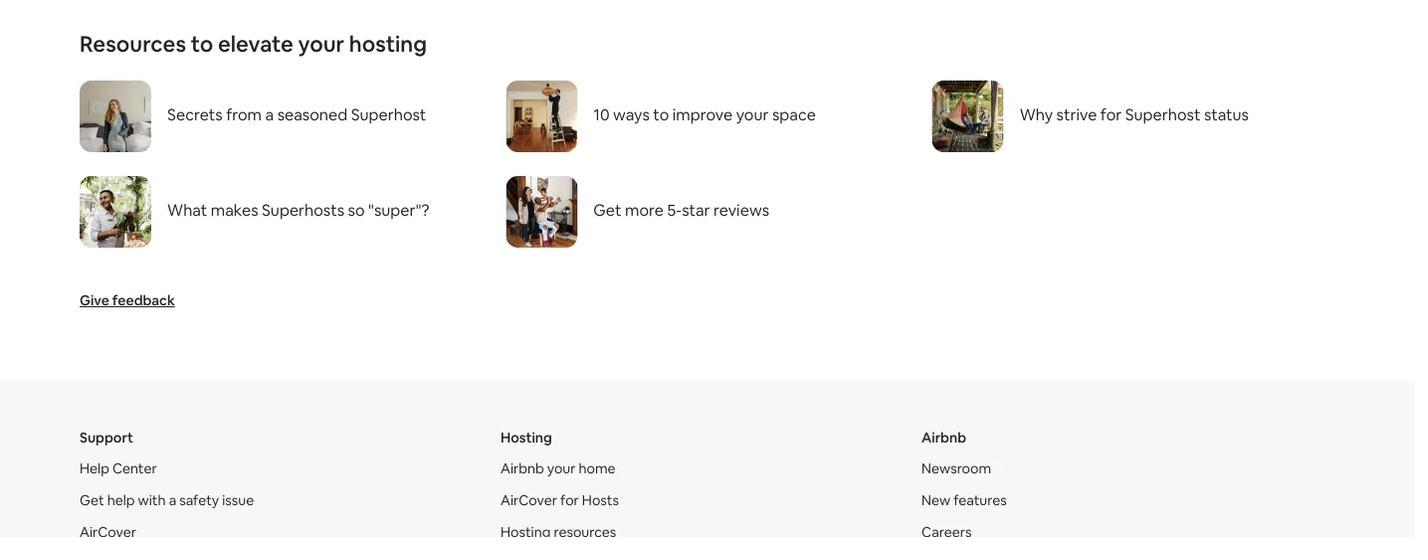 Task type: vqa. For each thing, say whether or not it's contained in the screenshot.
London
no



Task type: describe. For each thing, give the bounding box(es) containing it.
new features
[[922, 492, 1007, 510]]

1 vertical spatial a
[[169, 492, 176, 510]]

secrets
[[167, 104, 223, 124]]

improve
[[673, 104, 733, 124]]

what makes superhosts so "super"? link
[[80, 176, 482, 248]]

get more 5-star reviews link
[[506, 176, 908, 248]]

help center
[[80, 460, 157, 478]]

1 vertical spatial to
[[653, 104, 669, 124]]

aircover for hosts
[[501, 492, 619, 510]]

0 horizontal spatial for
[[560, 492, 579, 510]]

10 ways to improve your space link
[[506, 81, 908, 152]]

resources to elevate your hosting
[[80, 29, 427, 58]]

star reviews
[[682, 200, 770, 220]]

ways
[[613, 104, 650, 124]]

so "super"?
[[348, 200, 430, 220]]

safety
[[179, 492, 219, 510]]

why
[[1020, 104, 1053, 124]]

why strive for superhost status
[[1020, 104, 1249, 124]]

superhosts
[[262, 200, 345, 220]]

support
[[80, 429, 133, 447]]

what
[[167, 200, 207, 220]]

issue
[[222, 492, 254, 510]]

superhost status
[[1126, 104, 1249, 124]]

5-
[[667, 200, 682, 220]]

with
[[138, 492, 166, 510]]

help
[[107, 492, 135, 510]]

home
[[579, 460, 616, 478]]

new features link
[[922, 492, 1007, 510]]

center
[[112, 460, 157, 478]]

seasoned superhost
[[277, 104, 426, 124]]

airbnb your home link
[[501, 460, 616, 478]]

elevate
[[218, 29, 294, 58]]

new
[[922, 492, 951, 510]]

0 vertical spatial your
[[298, 29, 345, 58]]

aircover for hosts link
[[501, 492, 619, 510]]

secrets from a seasoned superhost link
[[80, 81, 482, 152]]

strive
[[1057, 104, 1097, 124]]

why strive for superhost status link
[[932, 81, 1335, 152]]

airbnb for airbnb your home
[[501, 460, 544, 478]]

aircover
[[501, 492, 557, 510]]

airbnb your home
[[501, 460, 616, 478]]

newsroom link
[[922, 460, 992, 478]]

a inside secrets from a seasoned superhost link
[[265, 104, 274, 124]]

get help with a safety issue
[[80, 492, 254, 510]]

resources
[[80, 29, 186, 58]]



Task type: locate. For each thing, give the bounding box(es) containing it.
a right the from
[[265, 104, 274, 124]]

get left more
[[594, 200, 622, 220]]

1 horizontal spatial airbnb
[[922, 429, 967, 447]]

more
[[625, 200, 664, 220]]

0 vertical spatial airbnb
[[922, 429, 967, 447]]

makes
[[211, 200, 258, 220]]

get for get help with a safety issue
[[80, 492, 104, 510]]

secrets from a seasoned superhost
[[167, 104, 426, 124]]

to left elevate
[[191, 29, 213, 58]]

a right with in the left bottom of the page
[[169, 492, 176, 510]]

from
[[226, 104, 262, 124]]

0 horizontal spatial get
[[80, 492, 104, 510]]

0 vertical spatial get
[[594, 200, 622, 220]]

features
[[954, 492, 1007, 510]]

0 vertical spatial to
[[191, 29, 213, 58]]

1 vertical spatial get
[[80, 492, 104, 510]]

get help with a safety issue link
[[80, 492, 254, 510]]

0 horizontal spatial airbnb
[[501, 460, 544, 478]]

for right strive
[[1101, 104, 1122, 124]]

airbnb for airbnb
[[922, 429, 967, 447]]

help
[[80, 460, 109, 478]]

0 horizontal spatial a
[[169, 492, 176, 510]]

1 vertical spatial your
[[547, 460, 576, 478]]

0 horizontal spatial to
[[191, 29, 213, 58]]

hosting
[[349, 29, 427, 58]]

to right the ways
[[653, 104, 669, 124]]

hosting
[[501, 429, 552, 447]]

what makes superhosts so "super"?
[[167, 200, 430, 220]]

newsroom
[[922, 460, 992, 478]]

1 vertical spatial airbnb
[[501, 460, 544, 478]]

for
[[1101, 104, 1122, 124], [560, 492, 579, 510]]

a
[[265, 104, 274, 124], [169, 492, 176, 510]]

get for get more 5-star reviews
[[594, 200, 622, 220]]

1 horizontal spatial a
[[265, 104, 274, 124]]

0 horizontal spatial your
[[298, 29, 345, 58]]

help center link
[[80, 460, 157, 478]]

your up aircover for hosts
[[547, 460, 576, 478]]

1 horizontal spatial get
[[594, 200, 622, 220]]

10 ways to improve your space
[[594, 104, 816, 124]]

your right elevate
[[298, 29, 345, 58]]

0 vertical spatial for
[[1101, 104, 1122, 124]]

hosts
[[582, 492, 619, 510]]

airbnb
[[922, 429, 967, 447], [501, 460, 544, 478]]

airbnb down hosting
[[501, 460, 544, 478]]

1 horizontal spatial to
[[653, 104, 669, 124]]

0 vertical spatial a
[[265, 104, 274, 124]]

to
[[191, 29, 213, 58], [653, 104, 669, 124]]

for left hosts
[[560, 492, 579, 510]]

airbnb up newsroom link
[[922, 429, 967, 447]]

your
[[298, 29, 345, 58], [547, 460, 576, 478]]

get
[[594, 200, 622, 220], [80, 492, 104, 510]]

1 vertical spatial for
[[560, 492, 579, 510]]

get left help
[[80, 492, 104, 510]]

your space
[[736, 104, 816, 124]]

10
[[594, 104, 610, 124]]

1 horizontal spatial your
[[547, 460, 576, 478]]

get more 5-star reviews
[[594, 200, 770, 220]]

1 horizontal spatial for
[[1101, 104, 1122, 124]]



